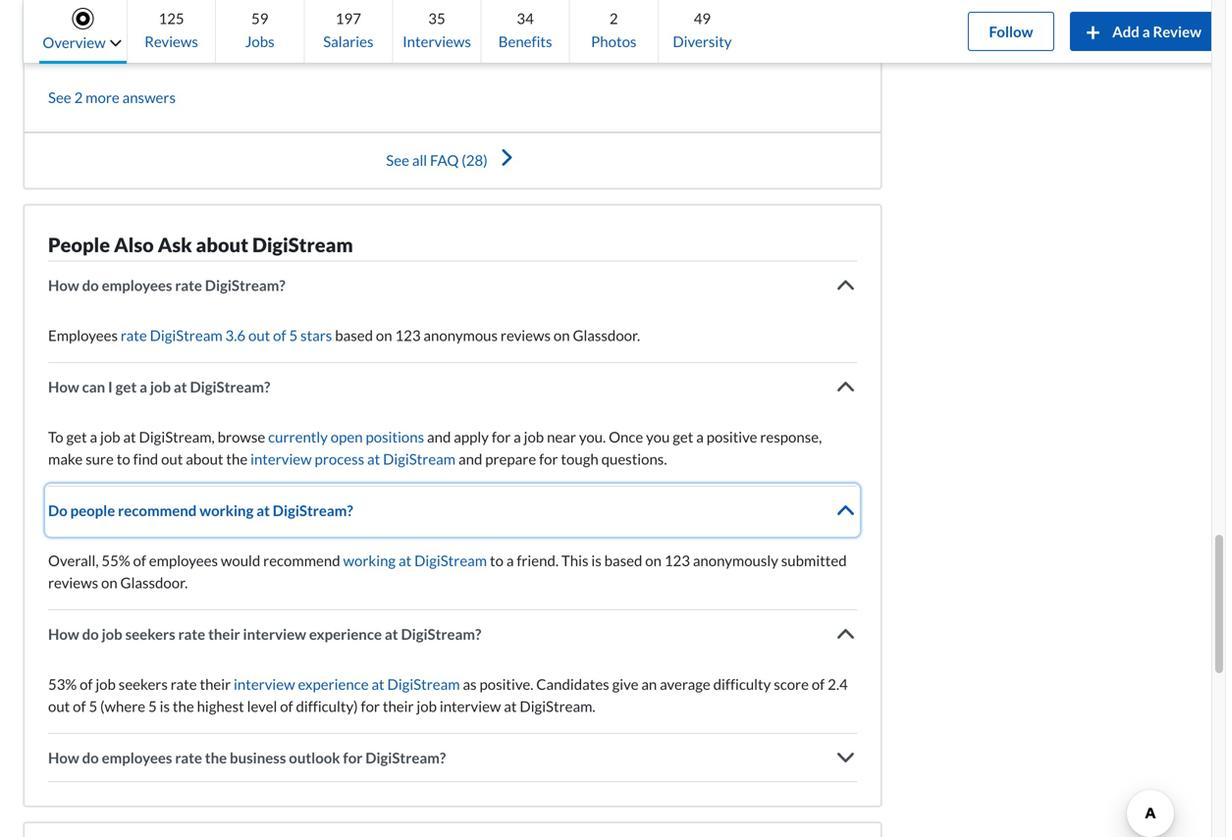 Task type: vqa. For each thing, say whether or not it's contained in the screenshot.
3.8 ★ Diversity & Inclusion
no



Task type: describe. For each thing, give the bounding box(es) containing it.
2 photos
[[591, 9, 637, 50]]

recommend inside dropdown button
[[118, 502, 197, 519]]

125
[[159, 9, 184, 27]]

make
[[48, 450, 83, 468]]

to
[[48, 428, 63, 446]]

interviews
[[403, 32, 471, 50]]

interview down the currently
[[250, 450, 312, 468]]

...pay is terrible, benefits are terrible, people are terrible, management is all over the place, training is horrendous....
[[48, 0, 621, 23]]

at up digistream,
[[174, 378, 187, 396]]

is inside as positive. candidates give an average difficulty score of 2.4 out of 5 (where 5 is the highest level of difficulty) for their job interview at digistream.
[[160, 698, 170, 715]]

at down "how do job seekers rate their interview experience at digistream?" dropdown button
[[372, 675, 385, 693]]

is right training
[[101, 5, 111, 23]]

training
[[48, 5, 98, 23]]

about inside and apply for a job near you. once you get a positive response, make sure to find out about the
[[186, 450, 223, 468]]

interview process at digistream link
[[250, 450, 456, 468]]

difficulty)
[[296, 698, 358, 715]]

seekers for of
[[119, 675, 168, 693]]

also
[[114, 233, 154, 257]]

questions.
[[601, 450, 667, 468]]

jobs
[[245, 32, 275, 50]]

working inside dropdown button
[[200, 502, 254, 519]]

add a review
[[1112, 22, 1202, 40]]

over
[[528, 0, 557, 0]]

35
[[428, 9, 445, 27]]

53%
[[48, 675, 77, 693]]

interview up level
[[234, 675, 295, 693]]

read more
[[48, 43, 119, 60]]

currently open positions link
[[268, 428, 424, 446]]

apply
[[454, 428, 489, 446]]

for down near on the left of the page
[[539, 450, 558, 468]]

their inside as positive. candidates give an average difficulty score of 2.4 out of 5 (where 5 is the highest level of difficulty) for their job interview at digistream.
[[383, 698, 414, 715]]

2 horizontal spatial 5
[[289, 326, 298, 344]]

3 terrible, from the left
[[356, 0, 407, 0]]

49 diversity
[[673, 9, 732, 50]]

3.6
[[225, 326, 246, 344]]

follow
[[989, 22, 1033, 40]]

difficulty
[[713, 675, 771, 693]]

all inside see all faq (28) button
[[412, 151, 427, 169]]

do for rate
[[82, 276, 99, 294]]

people also ask about digistream
[[48, 233, 353, 257]]

how do job seekers rate their interview experience at digistream? button
[[48, 611, 857, 658]]

of right level
[[280, 698, 293, 715]]

digistream? up as
[[401, 625, 481, 643]]

you.
[[579, 428, 606, 446]]

photos
[[591, 32, 637, 50]]

answers
[[122, 88, 176, 106]]

197
[[336, 9, 361, 27]]

browse
[[218, 428, 265, 446]]

a up prepare
[[514, 428, 521, 446]]

read
[[48, 43, 82, 60]]

digistream? down as positive. candidates give an average difficulty score of 2.4 out of 5 (where 5 is the highest level of difficulty) for their job interview at digistream.
[[365, 749, 446, 767]]

of down 53% at the bottom of the page
[[73, 698, 86, 715]]

a inside dropdown button
[[140, 378, 147, 396]]

currently
[[268, 428, 328, 446]]

of right 53% at the bottom of the page
[[80, 675, 93, 693]]

is up 34 benefits
[[497, 0, 507, 0]]

level
[[247, 698, 277, 715]]

benefits
[[499, 32, 552, 50]]

benefits
[[151, 0, 204, 0]]

people inside dropdown button
[[70, 502, 115, 519]]

anonymously
[[693, 552, 778, 569]]

how for how can i get a job at digistream?
[[48, 378, 79, 396]]

positive
[[707, 428, 757, 446]]

interview experience at digistream link
[[234, 675, 460, 693]]

candidates
[[536, 675, 609, 693]]

all inside ...pay is terrible, benefits are terrible, people are terrible, management is all over the place, training is horrendous....
[[510, 0, 525, 0]]

1 horizontal spatial and
[[459, 450, 482, 468]]

prepare
[[485, 450, 536, 468]]

and apply for a job near you. once you get a positive response, make sure to find out about the
[[48, 428, 822, 468]]

1 horizontal spatial working
[[343, 552, 396, 569]]

a inside to a friend. this is based on 123 anonymously submitted reviews on glassdoor.
[[506, 552, 514, 569]]

people inside ...pay is terrible, benefits are terrible, people are terrible, management is all over the place, training is horrendous....
[[285, 0, 329, 0]]

seekers for do
[[125, 625, 175, 643]]

i
[[108, 378, 113, 396]]

experience for digistream
[[298, 675, 369, 693]]

do
[[48, 502, 67, 519]]

see for see all faq (28)
[[386, 151, 409, 169]]

34 benefits
[[499, 9, 552, 50]]

tough
[[561, 450, 599, 468]]

125 reviews
[[145, 9, 198, 50]]

get inside dropdown button
[[116, 378, 137, 396]]

to inside and apply for a job near you. once you get a positive response, make sure to find out about the
[[117, 450, 130, 468]]

1 terrible, from the left
[[97, 0, 148, 0]]

near
[[547, 428, 576, 446]]

digistream? up to get a job at digistream, browse currently open positions
[[190, 378, 270, 396]]

to inside to a friend. this is based on 123 anonymously submitted reviews on glassdoor.
[[490, 552, 504, 569]]

of left 2.4
[[812, 675, 825, 693]]

process
[[315, 450, 364, 468]]

experience for digistream?
[[309, 625, 382, 643]]

interview inside as positive. candidates give an average difficulty score of 2.4 out of 5 (where 5 is the highest level of difficulty) for their job interview at digistream.
[[440, 698, 501, 715]]

how can i get a job at digistream?
[[48, 378, 270, 396]]

working at digistream link
[[343, 552, 487, 569]]

see 2 more answers link
[[48, 88, 176, 106]]

job inside and apply for a job near you. once you get a positive response, make sure to find out about the
[[524, 428, 544, 446]]

how do employees rate the business outlook for digistream?
[[48, 749, 446, 767]]

get inside and apply for a job near you. once you get a positive response, make sure to find out about the
[[673, 428, 693, 446]]

response,
[[760, 428, 822, 446]]

ask
[[158, 233, 192, 257]]

0 horizontal spatial based
[[335, 326, 373, 344]]

average
[[660, 675, 711, 693]]

out inside as positive. candidates give an average difficulty score of 2.4 out of 5 (where 5 is the highest level of difficulty) for their job interview at digistream.
[[48, 698, 70, 715]]

do people recommend working at digistream? button
[[48, 487, 857, 534]]

how can i get a job at digistream? button
[[48, 363, 857, 410]]

once
[[609, 428, 643, 446]]

an
[[641, 675, 657, 693]]

people
[[48, 233, 110, 257]]

how do employees rate digistream? button
[[48, 262, 857, 309]]

3 do from the top
[[82, 749, 99, 767]]

based inside to a friend. this is based on 123 anonymously submitted reviews on glassdoor.
[[604, 552, 642, 569]]

for inside and apply for a job near you. once you get a positive response, make sure to find out about the
[[492, 428, 511, 446]]

0 vertical spatial more
[[85, 43, 119, 60]]

123 inside to a friend. this is based on 123 anonymously submitted reviews on glassdoor.
[[665, 552, 690, 569]]

add
[[1112, 22, 1140, 40]]

stars
[[300, 326, 332, 344]]

how for how do employees rate the business outlook for digistream?
[[48, 749, 79, 767]]

outlook
[[289, 749, 340, 767]]

how for how do employees rate digistream?
[[48, 276, 79, 294]]

reviews
[[145, 32, 198, 50]]

34
[[517, 9, 534, 27]]

197 salaries
[[323, 9, 374, 50]]

the inside and apply for a job near you. once you get a positive response, make sure to find out about the
[[226, 450, 248, 468]]



Task type: locate. For each thing, give the bounding box(es) containing it.
people right do
[[70, 502, 115, 519]]

1 horizontal spatial 123
[[665, 552, 690, 569]]

all up 34
[[510, 0, 525, 0]]

1 vertical spatial to
[[490, 552, 504, 569]]

glassdoor. inside to a friend. this is based on 123 anonymously submitted reviews on glassdoor.
[[120, 574, 188, 592]]

highest
[[197, 698, 244, 715]]

for up prepare
[[492, 428, 511, 446]]

how do job seekers rate their interview experience at digistream?
[[48, 625, 481, 643]]

0 vertical spatial 123
[[395, 326, 421, 344]]

123 left anonymously
[[665, 552, 690, 569]]

recommend
[[118, 502, 197, 519], [263, 552, 340, 569]]

is inside to a friend. this is based on 123 anonymously submitted reviews on glassdoor.
[[591, 552, 602, 569]]

3 how from the top
[[48, 625, 79, 643]]

how down 53% at the bottom of the page
[[48, 749, 79, 767]]

is
[[84, 0, 94, 0], [497, 0, 507, 0], [101, 5, 111, 23], [591, 552, 602, 569], [160, 698, 170, 715]]

a left positive on the bottom
[[696, 428, 704, 446]]

0 horizontal spatial 5
[[89, 698, 97, 715]]

about right ask
[[196, 233, 249, 257]]

2 horizontal spatial get
[[673, 428, 693, 446]]

get right you
[[673, 428, 693, 446]]

0 vertical spatial to
[[117, 450, 130, 468]]

digistream?
[[205, 276, 285, 294], [190, 378, 270, 396], [273, 502, 353, 519], [401, 625, 481, 643], [365, 749, 446, 767]]

a right i
[[140, 378, 147, 396]]

interview inside dropdown button
[[243, 625, 306, 643]]

interview up 53% of job seekers rate their interview experience at digistream
[[243, 625, 306, 643]]

a up sure
[[90, 428, 97, 446]]

1 horizontal spatial terrible,
[[231, 0, 282, 0]]

the
[[560, 0, 581, 0], [226, 450, 248, 468], [173, 698, 194, 715], [205, 749, 227, 767]]

are
[[207, 0, 228, 0], [332, 0, 353, 0]]

how inside "how do job seekers rate their interview experience at digistream?" dropdown button
[[48, 625, 79, 643]]

reviews right the anonymous
[[501, 326, 551, 344]]

digistream up stars
[[252, 233, 353, 257]]

digistream left as
[[387, 675, 460, 693]]

1 vertical spatial more
[[86, 88, 120, 106]]

about down digistream,
[[186, 450, 223, 468]]

2 how from the top
[[48, 378, 79, 396]]

1 do from the top
[[82, 276, 99, 294]]

the inside ...pay is terrible, benefits are terrible, people are terrible, management is all over the place, training is horrendous....
[[560, 0, 581, 0]]

out down 53% at the bottom of the page
[[48, 698, 70, 715]]

1 vertical spatial based
[[604, 552, 642, 569]]

digistream left 3.6
[[150, 326, 223, 344]]

0 horizontal spatial and
[[427, 428, 451, 446]]

2 horizontal spatial terrible,
[[356, 0, 407, 0]]

their for of
[[200, 675, 231, 693]]

job
[[150, 378, 171, 396], [100, 428, 120, 446], [524, 428, 544, 446], [102, 625, 122, 643], [96, 675, 116, 693], [417, 698, 437, 715]]

1 vertical spatial seekers
[[119, 675, 168, 693]]

2 vertical spatial their
[[383, 698, 414, 715]]

positive.
[[480, 675, 534, 693]]

1 how from the top
[[48, 276, 79, 294]]

1 vertical spatial and
[[459, 450, 482, 468]]

horrendous....
[[114, 5, 202, 23]]

1 vertical spatial recommend
[[263, 552, 340, 569]]

for
[[492, 428, 511, 446], [539, 450, 558, 468], [361, 698, 380, 715], [343, 749, 363, 767]]

0 vertical spatial see
[[48, 88, 71, 106]]

is right (where
[[160, 698, 170, 715]]

business
[[230, 749, 286, 767]]

more left answers
[[86, 88, 120, 106]]

digistream? down process
[[273, 502, 353, 519]]

get right i
[[116, 378, 137, 396]]

for right the outlook
[[343, 749, 363, 767]]

1 horizontal spatial reviews
[[501, 326, 551, 344]]

(where
[[100, 698, 145, 715]]

digistream down positions
[[383, 450, 456, 468]]

1 horizontal spatial based
[[604, 552, 642, 569]]

5
[[289, 326, 298, 344], [89, 698, 97, 715], [148, 698, 157, 715]]

is right this
[[591, 552, 602, 569]]

employees down do people recommend working at digistream?
[[149, 552, 218, 569]]

0 horizontal spatial to
[[117, 450, 130, 468]]

reviews inside to a friend. this is based on 123 anonymously submitted reviews on glassdoor.
[[48, 574, 98, 592]]

1 vertical spatial people
[[70, 502, 115, 519]]

terrible, up horrendous....
[[97, 0, 148, 0]]

1 vertical spatial do
[[82, 625, 99, 643]]

1 vertical spatial all
[[412, 151, 427, 169]]

their for do
[[208, 625, 240, 643]]

1 vertical spatial their
[[200, 675, 231, 693]]

0 vertical spatial their
[[208, 625, 240, 643]]

terrible,
[[97, 0, 148, 0], [231, 0, 282, 0], [356, 0, 407, 0]]

for inside as positive. candidates give an average difficulty score of 2.4 out of 5 (where 5 is the highest level of difficulty) for their job interview at digistream.
[[361, 698, 380, 715]]

open
[[331, 428, 363, 446]]

1 vertical spatial glassdoor.
[[120, 574, 188, 592]]

at up overall, 55% of employees would recommend working at digistream
[[256, 502, 270, 519]]

123 left the anonymous
[[395, 326, 421, 344]]

do for of
[[82, 625, 99, 643]]

1 horizontal spatial 5
[[148, 698, 157, 715]]

1 vertical spatial 123
[[665, 552, 690, 569]]

overall,
[[48, 552, 99, 569]]

recommend right would
[[263, 552, 340, 569]]

59 jobs
[[245, 9, 275, 50]]

0 vertical spatial and
[[427, 428, 451, 446]]

(28)
[[462, 151, 488, 169]]

employees
[[102, 276, 172, 294], [149, 552, 218, 569], [102, 749, 172, 767]]

positions
[[366, 428, 424, 446]]

0 vertical spatial out
[[248, 326, 270, 344]]

a
[[1143, 22, 1150, 40], [140, 378, 147, 396], [90, 428, 97, 446], [514, 428, 521, 446], [696, 428, 704, 446], [506, 552, 514, 569]]

as
[[463, 675, 477, 693]]

employees down (where
[[102, 749, 172, 767]]

0 vertical spatial employees
[[102, 276, 172, 294]]

59
[[251, 9, 268, 27]]

can
[[82, 378, 105, 396]]

people up 197 salaries
[[285, 0, 329, 0]]

1 horizontal spatial all
[[510, 0, 525, 0]]

find
[[133, 450, 158, 468]]

this
[[562, 552, 589, 569]]

the left highest
[[173, 698, 194, 715]]

1 vertical spatial out
[[161, 450, 183, 468]]

5 right (where
[[148, 698, 157, 715]]

1 vertical spatial employees
[[149, 552, 218, 569]]

0 vertical spatial working
[[200, 502, 254, 519]]

a left friend.
[[506, 552, 514, 569]]

more
[[85, 43, 119, 60], [86, 88, 120, 106]]

1 vertical spatial about
[[186, 450, 223, 468]]

the inside dropdown button
[[205, 749, 227, 767]]

5 left stars
[[289, 326, 298, 344]]

see for see 2 more answers
[[48, 88, 71, 106]]

2
[[610, 9, 618, 27], [74, 88, 83, 106]]

the left business
[[205, 749, 227, 767]]

0 horizontal spatial out
[[48, 698, 70, 715]]

0 horizontal spatial 123
[[395, 326, 421, 344]]

see left faq
[[386, 151, 409, 169]]

2 do from the top
[[82, 625, 99, 643]]

read more link
[[48, 43, 119, 60]]

2.4
[[828, 675, 848, 693]]

how up 53% at the bottom of the page
[[48, 625, 79, 643]]

salaries
[[323, 32, 374, 50]]

more right read
[[85, 43, 119, 60]]

their inside dropdown button
[[208, 625, 240, 643]]

digistream
[[252, 233, 353, 257], [150, 326, 223, 344], [383, 450, 456, 468], [414, 552, 487, 569], [387, 675, 460, 693]]

0 horizontal spatial 2
[[74, 88, 83, 106]]

digistream,
[[139, 428, 215, 446]]

1 horizontal spatial are
[[332, 0, 353, 0]]

of left stars
[[273, 326, 286, 344]]

0 horizontal spatial people
[[70, 502, 115, 519]]

1 vertical spatial 2
[[74, 88, 83, 106]]

add a review link
[[1070, 12, 1217, 51]]

to left friend.
[[490, 552, 504, 569]]

are right benefits
[[207, 0, 228, 0]]

overall, 55% of employees would recommend working at digistream
[[48, 552, 487, 569]]

follow button
[[968, 12, 1054, 51]]

the down to get a job at digistream, browse currently open positions
[[226, 450, 248, 468]]

how do employees rate digistream?
[[48, 276, 285, 294]]

0 vertical spatial glassdoor.
[[573, 326, 640, 344]]

see
[[48, 88, 71, 106], [386, 151, 409, 169]]

the inside as positive. candidates give an average difficulty score of 2.4 out of 5 (where 5 is the highest level of difficulty) for their job interview at digistream.
[[173, 698, 194, 715]]

digistream? up 3.6
[[205, 276, 285, 294]]

at up find
[[123, 428, 136, 446]]

for inside dropdown button
[[343, 749, 363, 767]]

...pay
[[48, 0, 81, 0]]

0 vertical spatial 2
[[610, 9, 618, 27]]

5 left (where
[[89, 698, 97, 715]]

for down interview experience at digistream link
[[361, 698, 380, 715]]

out right 3.6
[[248, 326, 270, 344]]

employees for the
[[102, 749, 172, 767]]

score
[[774, 675, 809, 693]]

1 horizontal spatial people
[[285, 0, 329, 0]]

2 down read more
[[74, 88, 83, 106]]

reviews down overall,
[[48, 574, 98, 592]]

0 horizontal spatial terrible,
[[97, 0, 148, 0]]

employees for digistream?
[[102, 276, 172, 294]]

out inside and apply for a job near you. once you get a positive response, make sure to find out about the
[[161, 450, 183, 468]]

working down do people recommend working at digistream? dropdown button
[[343, 552, 396, 569]]

review
[[1153, 22, 1202, 40]]

53% of job seekers rate their interview experience at digistream
[[48, 675, 460, 693]]

to a friend. this is based on 123 anonymously submitted reviews on glassdoor.
[[48, 552, 847, 592]]

0 horizontal spatial see
[[48, 88, 71, 106]]

is up training
[[84, 0, 94, 0]]

0 horizontal spatial working
[[200, 502, 254, 519]]

2 vertical spatial do
[[82, 749, 99, 767]]

0 horizontal spatial reviews
[[48, 574, 98, 592]]

0 vertical spatial recommend
[[118, 502, 197, 519]]

1 are from the left
[[207, 0, 228, 0]]

you
[[646, 428, 670, 446]]

working
[[200, 502, 254, 519], [343, 552, 396, 569]]

at up interview experience at digistream link
[[385, 625, 398, 643]]

how inside how do employees rate digistream? dropdown button
[[48, 276, 79, 294]]

how do employees rate the business outlook for digistream? button
[[48, 734, 857, 781]]

0 vertical spatial seekers
[[125, 625, 175, 643]]

experience up difficulty)
[[298, 675, 369, 693]]

see down read
[[48, 88, 71, 106]]

at inside as positive. candidates give an average difficulty score of 2.4 out of 5 (where 5 is the highest level of difficulty) for their job interview at digistream.
[[504, 698, 517, 715]]

experience
[[309, 625, 382, 643], [298, 675, 369, 693]]

their up highest
[[200, 675, 231, 693]]

0 vertical spatial do
[[82, 276, 99, 294]]

how for how do job seekers rate their interview experience at digistream?
[[48, 625, 79, 643]]

0 horizontal spatial glassdoor.
[[120, 574, 188, 592]]

0 vertical spatial based
[[335, 326, 373, 344]]

1 horizontal spatial glassdoor.
[[573, 326, 640, 344]]

how down people
[[48, 276, 79, 294]]

2 vertical spatial out
[[48, 698, 70, 715]]

1 horizontal spatial 2
[[610, 9, 618, 27]]

interview down as
[[440, 698, 501, 715]]

seekers
[[125, 625, 175, 643], [119, 675, 168, 693]]

2 vertical spatial employees
[[102, 749, 172, 767]]

2 are from the left
[[332, 0, 353, 0]]

and up interview process at digistream and prepare for tough questions.
[[427, 428, 451, 446]]

how inside how do employees rate the business outlook for digistream? dropdown button
[[48, 749, 79, 767]]

1 vertical spatial experience
[[298, 675, 369, 693]]

0 horizontal spatial all
[[412, 151, 427, 169]]

0 horizontal spatial recommend
[[118, 502, 197, 519]]

experience inside "how do job seekers rate their interview experience at digistream?" dropdown button
[[309, 625, 382, 643]]

terrible, up 197
[[356, 0, 407, 0]]

rate digistream 3.6 out of 5 stars link
[[121, 326, 332, 344]]

4 how from the top
[[48, 749, 79, 767]]

terrible, up '59'
[[231, 0, 282, 0]]

out down digistream,
[[161, 450, 183, 468]]

overview
[[43, 33, 106, 51]]

0 horizontal spatial get
[[66, 428, 87, 446]]

at down do people recommend working at digistream? dropdown button
[[399, 552, 412, 569]]

and inside and apply for a job near you. once you get a positive response, make sure to find out about the
[[427, 428, 451, 446]]

1 vertical spatial reviews
[[48, 574, 98, 592]]

to left find
[[117, 450, 130, 468]]

as positive. candidates give an average difficulty score of 2.4 out of 5 (where 5 is the highest level of difficulty) for their job interview at digistream.
[[48, 675, 848, 715]]

at down positions
[[367, 450, 380, 468]]

a right add
[[1143, 22, 1150, 40]]

their up 53% of job seekers rate their interview experience at digistream
[[208, 625, 240, 643]]

anonymous
[[424, 326, 498, 344]]

0 vertical spatial all
[[510, 0, 525, 0]]

0 vertical spatial about
[[196, 233, 249, 257]]

do
[[82, 276, 99, 294], [82, 625, 99, 643], [82, 749, 99, 767]]

1 horizontal spatial to
[[490, 552, 504, 569]]

place,
[[584, 0, 621, 0]]

recommend down find
[[118, 502, 197, 519]]

seekers inside "how do job seekers rate their interview experience at digistream?" dropdown button
[[125, 625, 175, 643]]

1 horizontal spatial out
[[161, 450, 183, 468]]

digistream down do people recommend working at digistream? dropdown button
[[414, 552, 487, 569]]

see inside see all faq (28) button
[[386, 151, 409, 169]]

and down apply
[[459, 450, 482, 468]]

sure
[[85, 450, 114, 468]]

employees down "also" at the top
[[102, 276, 172, 294]]

how inside how can i get a job at digistream? dropdown button
[[48, 378, 79, 396]]

2 down place,
[[610, 9, 618, 27]]

are up 197
[[332, 0, 353, 0]]

interview process at digistream and prepare for tough questions.
[[250, 450, 667, 468]]

1 vertical spatial working
[[343, 552, 396, 569]]

2 inside 2 photos
[[610, 9, 618, 27]]

on
[[376, 326, 392, 344], [554, 326, 570, 344], [645, 552, 662, 569], [101, 574, 117, 592]]

submitted
[[781, 552, 847, 569]]

their down interview experience at digistream link
[[383, 698, 414, 715]]

experience up interview experience at digistream link
[[309, 625, 382, 643]]

see 2 more answers
[[48, 88, 176, 106]]

1 horizontal spatial see
[[386, 151, 409, 169]]

based right stars
[[335, 326, 373, 344]]

all left faq
[[412, 151, 427, 169]]

2 horizontal spatial out
[[248, 326, 270, 344]]

to get a job at digistream, browse currently open positions
[[48, 428, 424, 446]]

0 vertical spatial reviews
[[501, 326, 551, 344]]

based right this
[[604, 552, 642, 569]]

all
[[510, 0, 525, 0], [412, 151, 427, 169]]

1 vertical spatial see
[[386, 151, 409, 169]]

0 vertical spatial experience
[[309, 625, 382, 643]]

see all faq (28) button
[[370, 145, 535, 176]]

1 horizontal spatial get
[[116, 378, 137, 396]]

of right 55%
[[133, 552, 146, 569]]

1 horizontal spatial recommend
[[263, 552, 340, 569]]

0 vertical spatial people
[[285, 0, 329, 0]]

how left the can
[[48, 378, 79, 396]]

at down positive.
[[504, 698, 517, 715]]

0 horizontal spatial are
[[207, 0, 228, 0]]

give
[[612, 675, 639, 693]]

35 interviews
[[403, 9, 471, 50]]

working up would
[[200, 502, 254, 519]]

the right over
[[560, 0, 581, 0]]

management
[[410, 0, 494, 0]]

diversity
[[673, 32, 732, 50]]

2 terrible, from the left
[[231, 0, 282, 0]]

employees rate digistream 3.6 out of 5 stars based on 123 anonymous reviews on glassdoor.
[[48, 326, 640, 344]]

get right 'to'
[[66, 428, 87, 446]]

job inside as positive. candidates give an average difficulty score of 2.4 out of 5 (where 5 is the highest level of difficulty) for their job interview at digistream.
[[417, 698, 437, 715]]



